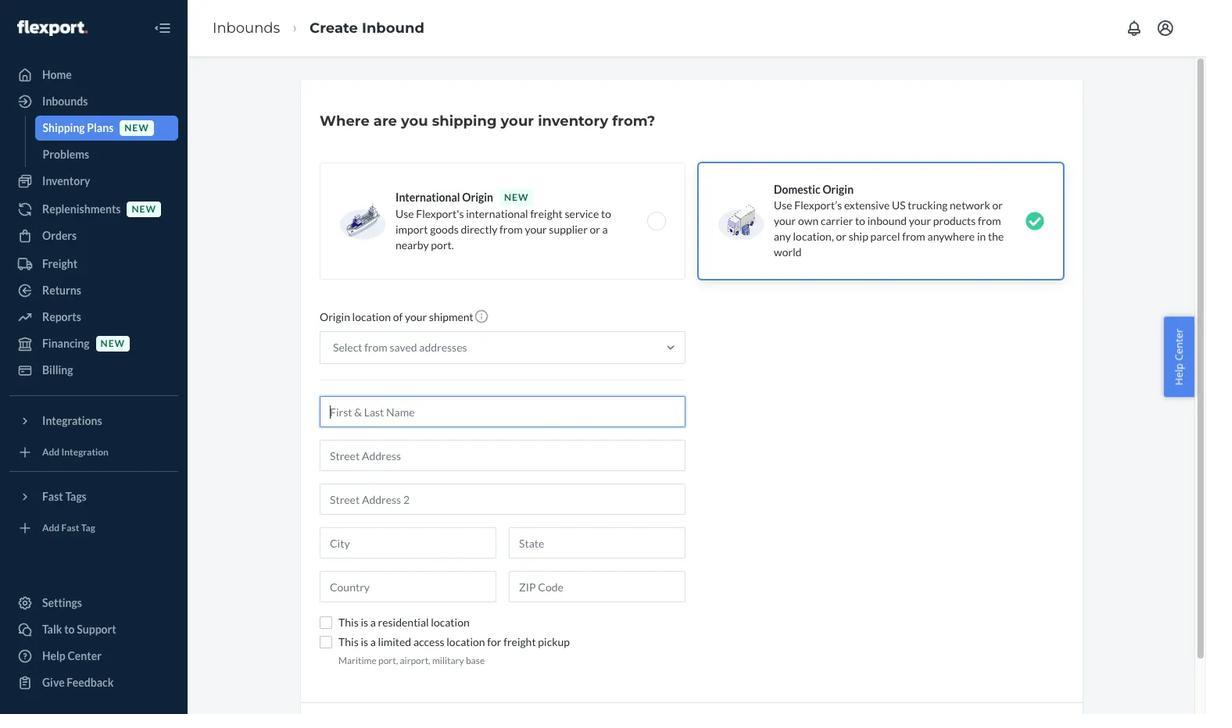 Task type: describe. For each thing, give the bounding box(es) containing it.
1 horizontal spatial or
[[836, 230, 847, 243]]

shipment
[[429, 310, 474, 324]]

fast inside dropdown button
[[42, 490, 63, 504]]

problems link
[[35, 142, 178, 167]]

service
[[565, 207, 599, 220]]

residential
[[378, 616, 429, 629]]

airport,
[[400, 655, 431, 667]]

domestic
[[774, 183, 821, 196]]

or inside use flexport's international freight service to import goods directly from your supplier or a nearby port.
[[590, 223, 600, 236]]

billing
[[42, 364, 73, 377]]

maritime
[[339, 655, 377, 667]]

new for financing
[[101, 338, 125, 350]]

tags
[[65, 490, 87, 504]]

is for limited
[[361, 636, 368, 649]]

inbounds inside breadcrumbs "navigation"
[[213, 19, 280, 36]]

add for add fast tag
[[42, 523, 60, 534]]

extensive
[[844, 199, 890, 212]]

use inside use flexport's international freight service to import goods directly from your supplier or a nearby port.
[[396, 207, 414, 220]]

City text field
[[320, 528, 496, 559]]

products
[[933, 214, 976, 228]]

feedback
[[67, 676, 114, 690]]

2 vertical spatial location
[[447, 636, 485, 649]]

create inbound
[[310, 19, 425, 36]]

to inside use flexport's international freight service to import goods directly from your supplier or a nearby port.
[[601, 207, 611, 220]]

this for this is a residential location
[[339, 616, 359, 629]]

network
[[950, 199, 991, 212]]

0 horizontal spatial origin
[[320, 310, 350, 324]]

orders
[[42, 229, 77, 242]]

integrations button
[[9, 409, 178, 434]]

tag
[[81, 523, 95, 534]]

supplier
[[549, 223, 588, 236]]

access
[[414, 636, 445, 649]]

to inside domestic origin use flexport's extensive us trucking network or your own carrier to inbound your products from any location, or ship parcel from anywhere in the world
[[855, 214, 866, 228]]

shipping plans
[[43, 121, 114, 134]]

new for replenishments
[[132, 204, 156, 215]]

use flexport's international freight service to import goods directly from your supplier or a nearby port.
[[396, 207, 611, 252]]

from right parcel
[[902, 230, 926, 243]]

0 horizontal spatial center
[[68, 650, 102, 663]]

fast tags button
[[9, 485, 178, 510]]

financing
[[42, 337, 90, 350]]

world
[[774, 246, 802, 259]]

reports
[[42, 310, 81, 324]]

0 vertical spatial location
[[352, 310, 391, 324]]

a for this is a residential location
[[370, 616, 376, 629]]

select
[[333, 341, 362, 354]]

settings link
[[9, 591, 178, 616]]

freight inside use flexport's international freight service to import goods directly from your supplier or a nearby port.
[[530, 207, 563, 220]]

add integration
[[42, 447, 109, 459]]

new for shipping plans
[[125, 122, 149, 134]]

for
[[487, 636, 502, 649]]

international
[[466, 207, 528, 220]]

replenishments
[[42, 203, 121, 216]]

where are you shipping your inventory from?
[[320, 113, 656, 130]]

origin location of your shipment
[[320, 310, 474, 324]]

center inside button
[[1172, 329, 1186, 361]]

create
[[310, 19, 358, 36]]

returns
[[42, 284, 81, 297]]

port.
[[431, 238, 454, 252]]

the
[[988, 230, 1004, 243]]

from left saved
[[364, 341, 388, 354]]

nearby
[[396, 238, 429, 252]]

base
[[466, 655, 485, 667]]

help center inside button
[[1172, 329, 1186, 386]]

inbound
[[868, 214, 907, 228]]

limited
[[378, 636, 411, 649]]

help center link
[[9, 644, 178, 669]]

of
[[393, 310, 403, 324]]

international origin
[[396, 191, 493, 204]]

your up any
[[774, 214, 796, 228]]

ZIP Code text field
[[509, 572, 686, 603]]

goods
[[430, 223, 459, 236]]

international
[[396, 191, 460, 204]]

saved
[[390, 341, 417, 354]]

give
[[42, 676, 65, 690]]

give feedback
[[42, 676, 114, 690]]

reports link
[[9, 305, 178, 330]]

maritime port, airport, military base
[[339, 655, 485, 667]]

are
[[374, 113, 397, 130]]

your inside use flexport's international freight service to import goods directly from your supplier or a nearby port.
[[525, 223, 547, 236]]

flexport logo image
[[17, 20, 87, 36]]

your right shipping in the left of the page
[[501, 113, 534, 130]]

help inside help center link
[[42, 650, 66, 663]]

any
[[774, 230, 791, 243]]

pickup
[[538, 636, 570, 649]]

1 vertical spatial freight
[[504, 636, 536, 649]]

parcel
[[871, 230, 900, 243]]

1 vertical spatial location
[[431, 616, 470, 629]]

freight
[[42, 257, 77, 271]]

new for international origin
[[504, 192, 529, 203]]

add fast tag link
[[9, 516, 178, 541]]

select from saved addresses
[[333, 341, 467, 354]]

in
[[977, 230, 986, 243]]

this is a limited access location for freight pickup
[[339, 636, 570, 649]]

your right of
[[405, 310, 427, 324]]

help inside help center button
[[1172, 364, 1186, 386]]

trucking
[[908, 199, 948, 212]]

integrations
[[42, 414, 102, 428]]

your down trucking
[[909, 214, 931, 228]]

home link
[[9, 63, 178, 88]]

port,
[[378, 655, 398, 667]]

billing link
[[9, 358, 178, 383]]

add integration link
[[9, 440, 178, 465]]

Street Address text field
[[320, 440, 686, 471]]

inbound
[[362, 19, 425, 36]]

0 horizontal spatial help center
[[42, 650, 102, 663]]

home
[[42, 68, 72, 81]]



Task type: vqa. For each thing, say whether or not it's contained in the screenshot.
the top inbounds
yes



Task type: locate. For each thing, give the bounding box(es) containing it.
location
[[352, 310, 391, 324], [431, 616, 470, 629], [447, 636, 485, 649]]

from
[[978, 214, 1001, 228], [500, 223, 523, 236], [902, 230, 926, 243], [364, 341, 388, 354]]

Country text field
[[320, 572, 496, 603]]

use up import
[[396, 207, 414, 220]]

or
[[993, 199, 1003, 212], [590, 223, 600, 236], [836, 230, 847, 243]]

this
[[339, 616, 359, 629], [339, 636, 359, 649]]

open notifications image
[[1125, 19, 1144, 38]]

own
[[798, 214, 819, 228]]

1 horizontal spatial help
[[1172, 364, 1186, 386]]

freight right for
[[504, 636, 536, 649]]

1 vertical spatial inbounds link
[[9, 89, 178, 114]]

0 vertical spatial help center
[[1172, 329, 1186, 386]]

origin for domestic
[[823, 183, 854, 196]]

0 horizontal spatial to
[[64, 623, 75, 636]]

0 vertical spatial freight
[[530, 207, 563, 220]]

origin up select
[[320, 310, 350, 324]]

freight link
[[9, 252, 178, 277]]

State text field
[[509, 528, 686, 559]]

fast tags
[[42, 490, 87, 504]]

origin
[[823, 183, 854, 196], [462, 191, 493, 204], [320, 310, 350, 324]]

None checkbox
[[320, 617, 332, 629], [320, 636, 332, 649], [320, 617, 332, 629], [320, 636, 332, 649]]

help center button
[[1165, 317, 1195, 397]]

0 horizontal spatial use
[[396, 207, 414, 220]]

close navigation image
[[153, 19, 172, 38]]

to inside button
[[64, 623, 75, 636]]

1 vertical spatial help center
[[42, 650, 102, 663]]

origin up the flexport's
[[823, 183, 854, 196]]

2 horizontal spatial origin
[[823, 183, 854, 196]]

orders link
[[9, 224, 178, 249]]

carrier
[[821, 214, 853, 228]]

or down "carrier"
[[836, 230, 847, 243]]

1 vertical spatial fast
[[61, 523, 79, 534]]

1 horizontal spatial center
[[1172, 329, 1186, 361]]

origin inside domestic origin use flexport's extensive us trucking network or your own carrier to inbound your products from any location, or ship parcel from anywhere in the world
[[823, 183, 854, 196]]

new up orders link
[[132, 204, 156, 215]]

this is a residential location
[[339, 616, 470, 629]]

a right "supplier"
[[603, 223, 608, 236]]

freight up "supplier"
[[530, 207, 563, 220]]

1 horizontal spatial inbounds link
[[213, 19, 280, 36]]

returns link
[[9, 278, 178, 303]]

location,
[[793, 230, 834, 243]]

addresses
[[419, 341, 467, 354]]

breadcrumbs navigation
[[200, 5, 437, 51]]

flexport's
[[416, 207, 464, 220]]

origin up international
[[462, 191, 493, 204]]

add fast tag
[[42, 523, 95, 534]]

0 vertical spatial this
[[339, 616, 359, 629]]

1 is from the top
[[361, 616, 368, 629]]

2 horizontal spatial or
[[993, 199, 1003, 212]]

new up international
[[504, 192, 529, 203]]

help center
[[1172, 329, 1186, 386], [42, 650, 102, 663]]

help
[[1172, 364, 1186, 386], [42, 650, 66, 663]]

fast left tags at bottom
[[42, 490, 63, 504]]

Street Address 2 text field
[[320, 484, 686, 515]]

inventory
[[42, 174, 90, 188]]

0 horizontal spatial inbounds
[[42, 95, 88, 108]]

center
[[1172, 329, 1186, 361], [68, 650, 102, 663]]

2 vertical spatial a
[[370, 636, 376, 649]]

to right talk
[[64, 623, 75, 636]]

0 horizontal spatial inbounds link
[[9, 89, 178, 114]]

is for residential
[[361, 616, 368, 629]]

1 horizontal spatial help center
[[1172, 329, 1186, 386]]

0 vertical spatial a
[[603, 223, 608, 236]]

talk to support
[[42, 623, 116, 636]]

shipping
[[43, 121, 85, 134]]

flexport's
[[795, 199, 842, 212]]

add for add integration
[[42, 447, 60, 459]]

a inside use flexport's international freight service to import goods directly from your supplier or a nearby port.
[[603, 223, 608, 236]]

your
[[501, 113, 534, 130], [774, 214, 796, 228], [909, 214, 931, 228], [525, 223, 547, 236], [405, 310, 427, 324]]

ship
[[849, 230, 869, 243]]

a left limited
[[370, 636, 376, 649]]

0 horizontal spatial help
[[42, 650, 66, 663]]

2 is from the top
[[361, 636, 368, 649]]

integration
[[61, 447, 109, 459]]

use inside domestic origin use flexport's extensive us trucking network or your own carrier to inbound your products from any location, or ship parcel from anywhere in the world
[[774, 199, 793, 212]]

1 horizontal spatial to
[[601, 207, 611, 220]]

open account menu image
[[1156, 19, 1175, 38]]

0 vertical spatial help
[[1172, 364, 1186, 386]]

a left residential
[[370, 616, 376, 629]]

1 vertical spatial is
[[361, 636, 368, 649]]

to
[[601, 207, 611, 220], [855, 214, 866, 228], [64, 623, 75, 636]]

location up 'this is a limited access location for freight pickup'
[[431, 616, 470, 629]]

0 vertical spatial center
[[1172, 329, 1186, 361]]

plans
[[87, 121, 114, 134]]

inventory link
[[9, 169, 178, 194]]

2 this from the top
[[339, 636, 359, 649]]

1 horizontal spatial origin
[[462, 191, 493, 204]]

check circle image
[[1026, 212, 1045, 231]]

0 vertical spatial inbounds link
[[213, 19, 280, 36]]

new
[[125, 122, 149, 134], [504, 192, 529, 203], [132, 204, 156, 215], [101, 338, 125, 350]]

freight
[[530, 207, 563, 220], [504, 636, 536, 649]]

1 vertical spatial this
[[339, 636, 359, 649]]

to up ship
[[855, 214, 866, 228]]

1 vertical spatial inbounds
[[42, 95, 88, 108]]

inbounds
[[213, 19, 280, 36], [42, 95, 88, 108]]

anywhere
[[928, 230, 975, 243]]

First & Last Name text field
[[320, 396, 686, 428]]

new right plans
[[125, 122, 149, 134]]

from?
[[612, 113, 656, 130]]

from up the
[[978, 214, 1001, 228]]

add down fast tags
[[42, 523, 60, 534]]

use down domestic
[[774, 199, 793, 212]]

from inside use flexport's international freight service to import goods directly from your supplier or a nearby port.
[[500, 223, 523, 236]]

create inbound link
[[310, 19, 425, 36]]

0 vertical spatial fast
[[42, 490, 63, 504]]

you
[[401, 113, 428, 130]]

domestic origin use flexport's extensive us trucking network or your own carrier to inbound your products from any location, or ship parcel from anywhere in the world
[[774, 183, 1004, 259]]

where
[[320, 113, 370, 130]]

0 vertical spatial is
[[361, 616, 368, 629]]

1 this from the top
[[339, 616, 359, 629]]

1 vertical spatial a
[[370, 616, 376, 629]]

settings
[[42, 597, 82, 610]]

military
[[432, 655, 464, 667]]

or down the service
[[590, 223, 600, 236]]

1 horizontal spatial use
[[774, 199, 793, 212]]

is
[[361, 616, 368, 629], [361, 636, 368, 649]]

talk to support button
[[9, 618, 178, 643]]

us
[[892, 199, 906, 212]]

inventory
[[538, 113, 608, 130]]

0 vertical spatial add
[[42, 447, 60, 459]]

1 vertical spatial center
[[68, 650, 102, 663]]

a for this is a limited access location for freight pickup
[[370, 636, 376, 649]]

0 horizontal spatial or
[[590, 223, 600, 236]]

problems
[[43, 148, 89, 161]]

talk
[[42, 623, 62, 636]]

0 vertical spatial inbounds
[[213, 19, 280, 36]]

your left "supplier"
[[525, 223, 547, 236]]

new down reports link
[[101, 338, 125, 350]]

from down international
[[500, 223, 523, 236]]

location left of
[[352, 310, 391, 324]]

directly
[[461, 223, 498, 236]]

fast left tag
[[61, 523, 79, 534]]

add
[[42, 447, 60, 459], [42, 523, 60, 534]]

2 add from the top
[[42, 523, 60, 534]]

1 vertical spatial help
[[42, 650, 66, 663]]

1 add from the top
[[42, 447, 60, 459]]

support
[[77, 623, 116, 636]]

add left integration
[[42, 447, 60, 459]]

origin for international
[[462, 191, 493, 204]]

2 horizontal spatial to
[[855, 214, 866, 228]]

location up base
[[447, 636, 485, 649]]

this for this is a limited access location for freight pickup
[[339, 636, 359, 649]]

1 vertical spatial add
[[42, 523, 60, 534]]

1 horizontal spatial inbounds
[[213, 19, 280, 36]]

to right the service
[[601, 207, 611, 220]]

give feedback button
[[9, 671, 178, 696]]

import
[[396, 223, 428, 236]]

or right network
[[993, 199, 1003, 212]]



